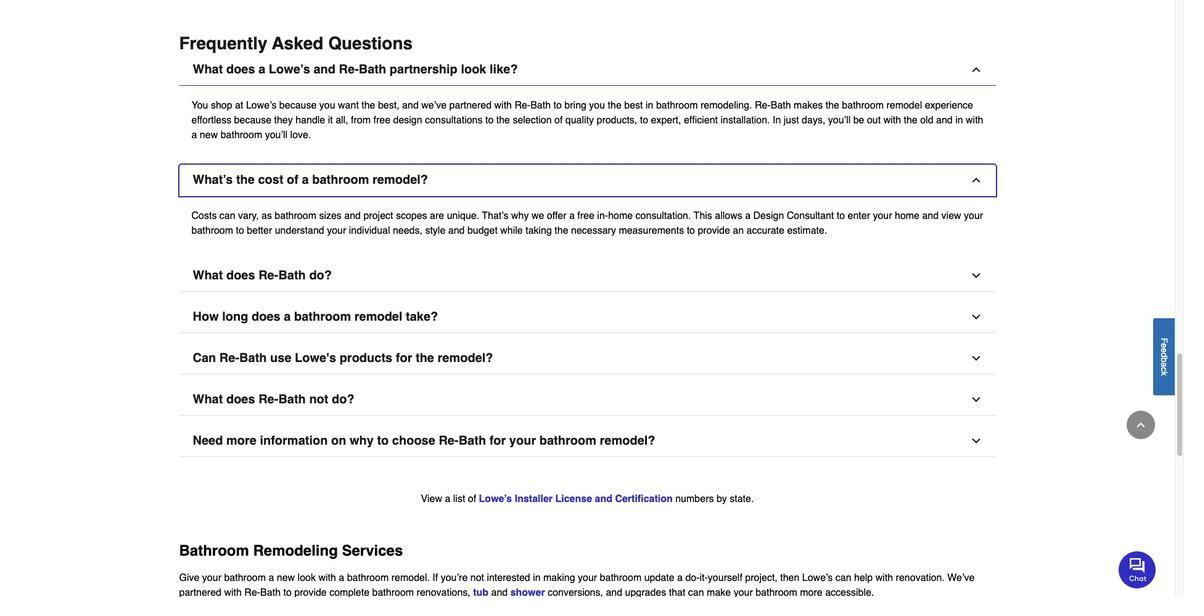 Task type: describe. For each thing, give the bounding box(es) containing it.
bath down understand at the left of page
[[279, 268, 306, 282]]

what does a lowe's and re-bath partnership look like?
[[193, 62, 518, 76]]

design
[[393, 115, 422, 126]]

asked
[[272, 33, 324, 53]]

and inside the what does a lowe's and re-bath partnership look like? button
[[314, 62, 336, 76]]

not inside give your bathroom a new look with a bathroom remodel. if you're not interested in making your bathroom update a do-it-yourself project, then lowe's can help with renovation. we've partnered with re-bath to provide complete bathroom renovations,
[[471, 572, 484, 584]]

and right 'sizes'
[[344, 210, 361, 221]]

lowe's right list
[[479, 493, 512, 505]]

0 vertical spatial in
[[646, 100, 654, 111]]

project,
[[746, 572, 778, 584]]

1 you from the left
[[319, 100, 335, 111]]

does for what does a lowe's and re-bath partnership look like?
[[226, 62, 255, 76]]

what's the cost of a bathroom remodel?
[[193, 173, 428, 187]]

allows
[[715, 210, 743, 221]]

expert,
[[651, 115, 681, 126]]

frequently asked questions
[[179, 33, 413, 53]]

bathroom up complete
[[347, 572, 389, 584]]

lowe's installer license and certification link
[[479, 493, 673, 505]]

you shop at lowe's because you want the best, and we've partnered with re-bath to bring you the best in bathroom remodeling. re-bath makes the bathroom remodel experience effortless because they handle it all, from free design consultations to the selection of quality products, to expert, efficient installation. in just days, you'll be out with the old and in with a new bathroom you'll love.
[[192, 100, 984, 141]]

understand
[[275, 225, 324, 236]]

services
[[342, 542, 403, 559]]

a inside f e e d b a c k button
[[1160, 362, 1170, 367]]

to inside give your bathroom a new look with a bathroom remodel. if you're not interested in making your bathroom update a do-it-yourself project, then lowe's can help with renovation. we've partnered with re-bath to provide complete bathroom renovations,
[[283, 587, 292, 597]]

re- right choose
[[439, 434, 459, 448]]

bath right choose
[[459, 434, 486, 448]]

consultations
[[425, 115, 483, 126]]

bathroom down remodel.
[[372, 587, 414, 597]]

does inside how long does a bathroom remodel take? 'button'
[[252, 310, 281, 324]]

and up design
[[402, 100, 419, 111]]

chevron down image inside what does re-bath do? button
[[970, 269, 983, 282]]

offer
[[547, 210, 567, 221]]

bathroom inside need more information on why to choose re-bath for your bathroom remodel? button
[[540, 434, 597, 448]]

the up the from
[[362, 100, 375, 111]]

2 e from the top
[[1160, 348, 1170, 353]]

budget
[[468, 225, 498, 236]]

all,
[[336, 115, 348, 126]]

chevron up image for what's the cost of a bathroom remodel?
[[970, 174, 983, 186]]

bring
[[565, 100, 587, 111]]

re- up installation. at the top right
[[755, 100, 771, 111]]

that's
[[482, 210, 509, 221]]

products
[[340, 351, 393, 365]]

bath up in on the top right of page
[[771, 100, 791, 111]]

renovations,
[[417, 587, 471, 597]]

license
[[556, 493, 592, 505]]

not inside the what does re-bath not do? button
[[309, 392, 329, 406]]

from
[[351, 115, 371, 126]]

be
[[854, 115, 865, 126]]

1 vertical spatial in
[[956, 115, 964, 126]]

provide inside give your bathroom a new look with a bathroom remodel. if you're not interested in making your bathroom update a do-it-yourself project, then lowe's can help with renovation. we've partnered with re-bath to provide complete bathroom renovations,
[[294, 587, 327, 597]]

free inside costs can vary, as bathroom sizes and project scopes are unique. that's why we offer a free in-home consultation. this allows a design consultant to enter your home and view your bathroom to better understand your individual needs, style and budget while taking the necessary measurements to provide an accurate estimate.
[[578, 210, 595, 221]]

like?
[[490, 62, 518, 76]]

new inside give your bathroom a new look with a bathroom remodel. if you're not interested in making your bathroom update a do-it-yourself project, then lowe's can help with renovation. we've partnered with re-bath to provide complete bathroom renovations,
[[277, 572, 295, 584]]

chevron up image for what does a lowe's and re-bath partnership look like?
[[970, 63, 983, 76]]

bathroom left update
[[600, 572, 642, 584]]

bath inside button
[[279, 392, 306, 406]]

why inside costs can vary, as bathroom sizes and project scopes are unique. that's why we offer a free in-home consultation. this allows a design consultant to enter your home and view your bathroom to better understand your individual needs, style and budget while taking the necessary measurements to provide an accurate estimate.
[[511, 210, 529, 221]]

bathroom up understand at the left of page
[[275, 210, 316, 221]]

your down 'sizes'
[[327, 225, 346, 236]]

while
[[501, 225, 523, 236]]

we've
[[422, 100, 447, 111]]

we've
[[948, 572, 975, 584]]

a up complete
[[339, 572, 344, 584]]

re- up selection
[[515, 100, 531, 111]]

the up "products,"
[[608, 100, 622, 111]]

can inside costs can vary, as bathroom sizes and project scopes are unique. that's why we offer a free in-home consultation. this allows a design consultant to enter your home and view your bathroom to better understand your individual needs, style and budget while taking the necessary measurements to provide an accurate estimate.
[[220, 210, 235, 221]]

remodel? inside "button"
[[438, 351, 493, 365]]

give
[[179, 572, 200, 584]]

in-
[[597, 210, 608, 221]]

your right view
[[964, 210, 984, 221]]

bath up selection
[[531, 100, 551, 111]]

bathroom inside what's the cost of a bathroom remodel? button
[[312, 173, 369, 187]]

do-
[[686, 572, 700, 584]]

bathroom remodeling services
[[179, 542, 403, 559]]

to left enter
[[837, 210, 845, 221]]

certification
[[615, 493, 673, 505]]

take?
[[406, 310, 438, 324]]

old
[[921, 115, 934, 126]]

of inside you shop at lowe's because you want the best, and we've partnered with re-bath to bring you the best in bathroom remodeling. re-bath makes the bathroom remodel experience effortless because they handle it all, from free design consultations to the selection of quality products, to expert, efficient installation. in just days, you'll be out with the old and in with a new bathroom you'll love.
[[555, 115, 563, 126]]

free inside you shop at lowe's because you want the best, and we've partnered with re-bath to bring you the best in bathroom remodeling. re-bath makes the bathroom remodel experience effortless because they handle it all, from free design consultations to the selection of quality products, to expert, efficient installation. in just days, you'll be out with the old and in with a new bathroom you'll love.
[[374, 115, 391, 126]]

can inside give your bathroom a new look with a bathroom remodel. if you're not interested in making your bathroom update a do-it-yourself project, then lowe's can help with renovation. we've partnered with re-bath to provide complete bathroom renovations,
[[836, 572, 852, 584]]

the inside "button"
[[416, 351, 434, 365]]

love.
[[290, 129, 311, 141]]

of for view a list of lowe's installer license and certification numbers by state.
[[468, 493, 476, 505]]

remodeling.
[[701, 100, 752, 111]]

list
[[453, 493, 465, 505]]

long
[[222, 310, 248, 324]]

bathroom up expert,
[[656, 100, 698, 111]]

installer
[[515, 493, 553, 505]]

a inside what's the cost of a bathroom remodel? button
[[302, 173, 309, 187]]

0 horizontal spatial because
[[234, 115, 272, 126]]

for inside need more information on why to choose re-bath for your bathroom remodel? button
[[490, 434, 506, 448]]

look inside give your bathroom a new look with a bathroom remodel. if you're not interested in making your bathroom update a do-it-yourself project, then lowe's can help with renovation. we've partnered with re-bath to provide complete bathroom renovations,
[[298, 572, 316, 584]]

frequently
[[179, 33, 268, 53]]

can
[[193, 351, 216, 365]]

new inside you shop at lowe's because you want the best, and we've partnered with re-bath to bring you the best in bathroom remodeling. re-bath makes the bathroom remodel experience effortless because they handle it all, from free design consultations to the selection of quality products, to expert, efficient installation. in just days, you'll be out with the old and in with a new bathroom you'll love.
[[200, 129, 218, 141]]

individual
[[349, 225, 390, 236]]

with up complete
[[319, 572, 336, 584]]

do? inside button
[[309, 268, 332, 282]]

days,
[[802, 115, 826, 126]]

f e e d b a c k
[[1160, 338, 1170, 376]]

installation.
[[721, 115, 770, 126]]

effortless
[[192, 115, 231, 126]]

can re-bath use lowe's products for the remodel?
[[193, 351, 493, 365]]

with down like?
[[495, 100, 512, 111]]

a left the do-
[[677, 572, 683, 584]]

it-
[[700, 572, 708, 584]]

what does a lowe's and re-bath partnership look like? button
[[179, 54, 996, 86]]

as
[[262, 210, 272, 221]]

d
[[1160, 353, 1170, 357]]

are
[[430, 210, 444, 221]]

renovation.
[[896, 572, 945, 584]]

what does re-bath do? button
[[179, 260, 996, 292]]

what's the cost of a bathroom remodel? button
[[179, 165, 996, 196]]

with right help at the bottom of page
[[876, 572, 894, 584]]

a inside the what does a lowe's and re-bath partnership look like? button
[[259, 62, 265, 76]]

to right consultations
[[486, 115, 494, 126]]

can re-bath use lowe's products for the remodel? button
[[179, 343, 996, 374]]

how long does a bathroom remodel take?
[[193, 310, 438, 324]]

need
[[193, 434, 223, 448]]

remodel inside you shop at lowe's because you want the best, and we've partnered with re-bath to bring you the best in bathroom remodeling. re-bath makes the bathroom remodel experience effortless because they handle it all, from free design consultations to the selection of quality products, to expert, efficient installation. in just days, you'll be out with the old and in with a new bathroom you'll love.
[[887, 100, 923, 111]]

update
[[645, 572, 675, 584]]

shop
[[211, 100, 232, 111]]

for inside can re-bath use lowe's products for the remodel? "button"
[[396, 351, 412, 365]]

need more information on why to choose re-bath for your bathroom remodel?
[[193, 434, 656, 448]]

provide inside costs can vary, as bathroom sizes and project scopes are unique. that's why we offer a free in-home consultation. this allows a design consultant to enter your home and view your bathroom to better understand your individual needs, style and budget while taking the necessary measurements to provide an accurate estimate.
[[698, 225, 730, 236]]

with right out
[[884, 115, 901, 126]]

the left "old"
[[904, 115, 918, 126]]

chat invite button image
[[1119, 551, 1157, 588]]

a inside how long does a bathroom remodel take? 'button'
[[284, 310, 291, 324]]

style
[[425, 225, 446, 236]]

costs
[[192, 210, 217, 221]]

the inside costs can vary, as bathroom sizes and project scopes are unique. that's why we offer a free in-home consultation. this allows a design consultant to enter your home and view your bathroom to better understand your individual needs, style and budget while taking the necessary measurements to provide an accurate estimate.
[[555, 225, 569, 236]]

re- down questions
[[339, 62, 359, 76]]

unique.
[[447, 210, 479, 221]]

your inside button
[[510, 434, 536, 448]]

remodel? inside button
[[600, 434, 656, 448]]

complete
[[330, 587, 370, 597]]

lowe's inside the what does a lowe's and re-bath partnership look like? button
[[269, 62, 310, 76]]



Task type: vqa. For each thing, say whether or not it's contained in the screenshot.
All related to Flashlights
no



Task type: locate. For each thing, give the bounding box(es) containing it.
lowe's right then
[[803, 572, 833, 584]]

0 horizontal spatial free
[[374, 115, 391, 126]]

a up k
[[1160, 362, 1170, 367]]

does down the 'frequently'
[[226, 62, 255, 76]]

2 horizontal spatial in
[[956, 115, 964, 126]]

does right long
[[252, 310, 281, 324]]

new down 'bathroom remodeling services'
[[277, 572, 295, 584]]

and right license at bottom
[[595, 493, 613, 505]]

2 vertical spatial chevron down image
[[970, 435, 983, 447]]

use
[[270, 351, 292, 365]]

a left list
[[445, 493, 451, 505]]

handle
[[296, 115, 325, 126]]

1 vertical spatial do?
[[332, 392, 355, 406]]

does up long
[[226, 268, 255, 282]]

does
[[226, 62, 255, 76], [226, 268, 255, 282], [252, 310, 281, 324], [226, 392, 255, 406]]

lowe's right at
[[246, 100, 277, 111]]

1 vertical spatial look
[[298, 572, 316, 584]]

bathroom down bathroom
[[224, 572, 266, 584]]

0 vertical spatial can
[[220, 210, 235, 221]]

lowe's
[[295, 351, 336, 365]]

0 vertical spatial what
[[193, 62, 223, 76]]

you'll down they
[[265, 129, 288, 141]]

you
[[319, 100, 335, 111], [589, 100, 605, 111]]

e up the d
[[1160, 343, 1170, 348]]

want
[[338, 100, 359, 111]]

look inside button
[[461, 62, 487, 76]]

best
[[625, 100, 643, 111]]

in
[[773, 115, 781, 126]]

your
[[873, 210, 893, 221], [964, 210, 984, 221], [327, 225, 346, 236], [510, 434, 536, 448], [202, 572, 221, 584], [578, 572, 597, 584]]

view a list of lowe's installer license and certification numbers by state.
[[421, 493, 754, 505]]

for
[[396, 351, 412, 365], [490, 434, 506, 448]]

0 horizontal spatial in
[[533, 572, 541, 584]]

cost
[[258, 173, 284, 187]]

chevron down image inside the what does re-bath not do? button
[[970, 393, 983, 406]]

remodel up products
[[355, 310, 403, 324]]

re- down better
[[259, 268, 279, 282]]

vary,
[[238, 210, 259, 221]]

1 vertical spatial chevron up image
[[970, 174, 983, 186]]

scopes
[[396, 210, 427, 221]]

0 horizontal spatial you
[[319, 100, 335, 111]]

bath left use
[[239, 351, 267, 365]]

1 vertical spatial remodel?
[[438, 351, 493, 365]]

help
[[855, 572, 873, 584]]

0 horizontal spatial you'll
[[265, 129, 288, 141]]

your right making
[[578, 572, 597, 584]]

lowe's down frequently asked questions
[[269, 62, 310, 76]]

chevron up image inside the what does a lowe's and re-bath partnership look like? button
[[970, 63, 983, 76]]

bathroom down the what does re-bath not do? button
[[540, 434, 597, 448]]

your right enter
[[873, 210, 893, 221]]

0 horizontal spatial remodel?
[[373, 173, 428, 187]]

re- down use
[[259, 392, 279, 406]]

enter
[[848, 210, 871, 221]]

bath up information
[[279, 392, 306, 406]]

view
[[421, 493, 442, 505]]

re- inside button
[[259, 392, 279, 406]]

in right best
[[646, 100, 654, 111]]

re- down bathroom
[[245, 587, 260, 597]]

with down experience
[[966, 115, 984, 126]]

the down offer
[[555, 225, 569, 236]]

does inside what does re-bath do? button
[[226, 268, 255, 282]]

bathroom up 'sizes'
[[312, 173, 369, 187]]

0 vertical spatial chevron down image
[[970, 311, 983, 323]]

what down the 'frequently'
[[193, 62, 223, 76]]

because up handle
[[279, 100, 317, 111]]

view
[[942, 210, 962, 221]]

1 vertical spatial why
[[350, 434, 374, 448]]

0 vertical spatial for
[[396, 351, 412, 365]]

chevron down image inside can re-bath use lowe's products for the remodel? "button"
[[970, 352, 983, 364]]

need more information on why to choose re-bath for your bathroom remodel? button
[[179, 426, 996, 457]]

just
[[784, 115, 799, 126]]

1 horizontal spatial can
[[836, 572, 852, 584]]

the inside button
[[236, 173, 255, 187]]

remodel up "old"
[[887, 100, 923, 111]]

design
[[754, 210, 784, 221]]

why up while
[[511, 210, 529, 221]]

f
[[1160, 338, 1170, 343]]

0 vertical spatial remodel?
[[373, 173, 428, 187]]

a up use
[[284, 310, 291, 324]]

1 horizontal spatial remodel
[[887, 100, 923, 111]]

why right the "on"
[[350, 434, 374, 448]]

e up b on the bottom right of page
[[1160, 348, 1170, 353]]

not down lowe's
[[309, 392, 329, 406]]

2 vertical spatial what
[[193, 392, 223, 406]]

in left making
[[533, 572, 541, 584]]

home left view
[[895, 210, 920, 221]]

chevron down image
[[970, 311, 983, 323], [970, 352, 983, 364]]

in inside give your bathroom a new look with a bathroom remodel. if you're not interested in making your bathroom update a do-it-yourself project, then lowe's can help with renovation. we've partnered with re-bath to provide complete bathroom renovations,
[[533, 572, 541, 584]]

look down remodeling
[[298, 572, 316, 584]]

0 horizontal spatial new
[[200, 129, 218, 141]]

1 vertical spatial remodel
[[355, 310, 403, 324]]

remodel?
[[373, 173, 428, 187], [438, 351, 493, 365], [600, 434, 656, 448]]

1 horizontal spatial new
[[277, 572, 295, 584]]

remodel.
[[392, 572, 430, 584]]

of
[[555, 115, 563, 126], [287, 173, 299, 187], [468, 493, 476, 505]]

2 vertical spatial remodel?
[[600, 434, 656, 448]]

2 chevron down image from the top
[[970, 393, 983, 406]]

choose
[[392, 434, 436, 448]]

what for what does re-bath not do?
[[193, 392, 223, 406]]

in
[[646, 100, 654, 111], [956, 115, 964, 126], [533, 572, 541, 584]]

to down best
[[640, 115, 649, 126]]

1 vertical spatial chevron down image
[[970, 393, 983, 406]]

0 horizontal spatial look
[[298, 572, 316, 584]]

e
[[1160, 343, 1170, 348], [1160, 348, 1170, 353]]

what does re-bath do?
[[193, 268, 332, 282]]

1 vertical spatial new
[[277, 572, 295, 584]]

the down take?
[[416, 351, 434, 365]]

provide left complete
[[294, 587, 327, 597]]

a down frequently asked questions
[[259, 62, 265, 76]]

1 vertical spatial because
[[234, 115, 272, 126]]

and left view
[[923, 210, 939, 221]]

a down 'bathroom remodeling services'
[[269, 572, 274, 584]]

to down 'bathroom remodeling services'
[[283, 587, 292, 597]]

bath inside give your bathroom a new look with a bathroom remodel. if you're not interested in making your bathroom update a do-it-yourself project, then lowe's can help with renovation. we've partnered with re-bath to provide complete bathroom renovations,
[[260, 587, 281, 597]]

what up need
[[193, 392, 223, 406]]

re- inside give your bathroom a new look with a bathroom remodel. if you're not interested in making your bathroom update a do-it-yourself project, then lowe's can help with renovation. we've partnered with re-bath to provide complete bathroom renovations,
[[245, 587, 260, 597]]

a down "effortless"
[[192, 129, 197, 141]]

information
[[260, 434, 328, 448]]

bathroom down at
[[221, 129, 262, 141]]

bathroom inside how long does a bathroom remodel take? 'button'
[[294, 310, 351, 324]]

remodel? down the what does re-bath not do? button
[[600, 434, 656, 448]]

what
[[193, 62, 223, 76], [193, 268, 223, 282], [193, 392, 223, 406]]

1 horizontal spatial partnered
[[450, 100, 492, 111]]

it
[[328, 115, 333, 126]]

1 chevron down image from the top
[[970, 269, 983, 282]]

bathroom up lowe's
[[294, 310, 351, 324]]

chevron down image inside how long does a bathroom remodel take? 'button'
[[970, 311, 983, 323]]

1 horizontal spatial you'll
[[828, 115, 851, 126]]

we
[[532, 210, 544, 221]]

to inside button
[[377, 434, 389, 448]]

0 vertical spatial why
[[511, 210, 529, 221]]

does for what does re-bath do?
[[226, 268, 255, 282]]

on
[[331, 434, 346, 448]]

bathroom
[[656, 100, 698, 111], [842, 100, 884, 111], [221, 129, 262, 141], [312, 173, 369, 187], [275, 210, 316, 221], [192, 225, 233, 236], [294, 310, 351, 324], [540, 434, 597, 448], [224, 572, 266, 584], [347, 572, 389, 584], [600, 572, 642, 584], [372, 587, 414, 597]]

0 vertical spatial chevron down image
[[970, 269, 983, 282]]

consultant
[[787, 210, 834, 221]]

what inside button
[[193, 392, 223, 406]]

bathroom up "be" in the right top of the page
[[842, 100, 884, 111]]

you
[[192, 100, 208, 111]]

partnered inside you shop at lowe's because you want the best, and we've partnered with re-bath to bring you the best in bathroom remodeling. re-bath makes the bathroom remodel experience effortless because they handle it all, from free design consultations to the selection of quality products, to expert, efficient installation. in just days, you'll be out with the old and in with a new bathroom you'll love.
[[450, 100, 492, 111]]

project
[[364, 210, 393, 221]]

interested
[[487, 572, 530, 584]]

1 vertical spatial not
[[471, 572, 484, 584]]

to
[[554, 100, 562, 111], [486, 115, 494, 126], [640, 115, 649, 126], [837, 210, 845, 221], [236, 225, 244, 236], [687, 225, 695, 236], [377, 434, 389, 448], [283, 587, 292, 597]]

0 vertical spatial provide
[[698, 225, 730, 236]]

a inside you shop at lowe's because you want the best, and we've partnered with re-bath to bring you the best in bathroom remodeling. re-bath makes the bathroom remodel experience effortless because they handle it all, from free design consultations to the selection of quality products, to expert, efficient installation. in just days, you'll be out with the old and in with a new bathroom you'll love.
[[192, 129, 197, 141]]

0 vertical spatial not
[[309, 392, 329, 406]]

and down the asked
[[314, 62, 336, 76]]

re- inside "button"
[[220, 351, 239, 365]]

1 e from the top
[[1160, 343, 1170, 348]]

1 horizontal spatial free
[[578, 210, 595, 221]]

3 what from the top
[[193, 392, 223, 406]]

because down at
[[234, 115, 272, 126]]

1 horizontal spatial of
[[468, 493, 476, 505]]

0 vertical spatial remodel
[[887, 100, 923, 111]]

0 vertical spatial new
[[200, 129, 218, 141]]

2 you from the left
[[589, 100, 605, 111]]

your up installer
[[510, 434, 536, 448]]

1 vertical spatial what
[[193, 268, 223, 282]]

bath inside "button"
[[239, 351, 267, 365]]

can left vary,
[[220, 210, 235, 221]]

quality
[[566, 115, 594, 126]]

and down experience
[[937, 115, 953, 126]]

and down unique.
[[448, 225, 465, 236]]

bath down 'bathroom remodeling services'
[[260, 587, 281, 597]]

more
[[226, 434, 257, 448]]

not
[[309, 392, 329, 406], [471, 572, 484, 584]]

a right cost
[[302, 173, 309, 187]]

of right list
[[468, 493, 476, 505]]

the left cost
[[236, 173, 255, 187]]

1 horizontal spatial look
[[461, 62, 487, 76]]

1 horizontal spatial home
[[895, 210, 920, 221]]

look
[[461, 62, 487, 76], [298, 572, 316, 584]]

the right makes
[[826, 100, 840, 111]]

0 horizontal spatial for
[[396, 351, 412, 365]]

remodel
[[887, 100, 923, 111], [355, 310, 403, 324]]

2 vertical spatial of
[[468, 493, 476, 505]]

making
[[544, 572, 575, 584]]

0 horizontal spatial home
[[608, 210, 633, 221]]

of right cost
[[287, 173, 299, 187]]

1 chevron down image from the top
[[970, 311, 983, 323]]

how
[[193, 310, 219, 324]]

0 vertical spatial you'll
[[828, 115, 851, 126]]

2 horizontal spatial of
[[555, 115, 563, 126]]

to down vary,
[[236, 225, 244, 236]]

to down this
[[687, 225, 695, 236]]

a right allows
[[745, 210, 751, 221]]

what for what does re-bath do?
[[193, 268, 223, 282]]

0 horizontal spatial why
[[350, 434, 374, 448]]

efficient
[[684, 115, 718, 126]]

1 vertical spatial free
[[578, 210, 595, 221]]

0 vertical spatial partnered
[[450, 100, 492, 111]]

what does re-bath not do?
[[193, 392, 355, 406]]

of inside button
[[287, 173, 299, 187]]

measurements
[[619, 225, 684, 236]]

this
[[694, 210, 713, 221]]

chevron up image
[[970, 63, 983, 76], [970, 174, 983, 186], [1135, 419, 1148, 431]]

1 vertical spatial provide
[[294, 587, 327, 597]]

look left like?
[[461, 62, 487, 76]]

2 vertical spatial chevron up image
[[1135, 419, 1148, 431]]

costs can vary, as bathroom sizes and project scopes are unique. that's why we offer a free in-home consultation. this allows a design consultant to enter your home and view your bathroom to better understand your individual needs, style and budget while taking the necessary measurements to provide an accurate estimate.
[[192, 210, 984, 236]]

0 vertical spatial because
[[279, 100, 317, 111]]

bath down questions
[[359, 62, 386, 76]]

what for what does a lowe's and re-bath partnership look like?
[[193, 62, 223, 76]]

give your bathroom a new look with a bathroom remodel. if you're not interested in making your bathroom update a do-it-yourself project, then lowe's can help with renovation. we've partnered with re-bath to provide complete bathroom renovations,
[[179, 572, 975, 597]]

0 horizontal spatial not
[[309, 392, 329, 406]]

partnership
[[390, 62, 458, 76]]

3 chevron down image from the top
[[970, 435, 983, 447]]

selection
[[513, 115, 552, 126]]

1 horizontal spatial remodel?
[[438, 351, 493, 365]]

remodel? up scopes
[[373, 173, 428, 187]]

2 what from the top
[[193, 268, 223, 282]]

c
[[1160, 367, 1170, 371]]

1 vertical spatial of
[[287, 173, 299, 187]]

1 vertical spatial can
[[836, 572, 852, 584]]

0 horizontal spatial of
[[287, 173, 299, 187]]

remodel? down take?
[[438, 351, 493, 365]]

makes
[[794, 100, 823, 111]]

k
[[1160, 371, 1170, 376]]

chevron down image for do?
[[970, 393, 983, 406]]

1 vertical spatial chevron down image
[[970, 352, 983, 364]]

chevron up image inside what's the cost of a bathroom remodel? button
[[970, 174, 983, 186]]

with down bathroom
[[224, 587, 242, 597]]

1 horizontal spatial for
[[490, 434, 506, 448]]

0 horizontal spatial remodel
[[355, 310, 403, 324]]

1 vertical spatial for
[[490, 434, 506, 448]]

better
[[247, 225, 272, 236]]

what up the how
[[193, 268, 223, 282]]

an
[[733, 225, 744, 236]]

does for what does re-bath not do?
[[226, 392, 255, 406]]

bathroom down "costs"
[[192, 225, 233, 236]]

2 horizontal spatial remodel?
[[600, 434, 656, 448]]

does inside the what does a lowe's and re-bath partnership look like? button
[[226, 62, 255, 76]]

products,
[[597, 115, 638, 126]]

1 home from the left
[[608, 210, 633, 221]]

a right offer
[[569, 210, 575, 221]]

0 horizontal spatial can
[[220, 210, 235, 221]]

partnered
[[450, 100, 492, 111], [179, 587, 222, 597]]

do? inside button
[[332, 392, 355, 406]]

2 chevron down image from the top
[[970, 352, 983, 364]]

chevron down image for how long does a bathroom remodel take?
[[970, 311, 983, 323]]

1 vertical spatial you'll
[[265, 129, 288, 141]]

chevron down image for to
[[970, 435, 983, 447]]

lowe's inside give your bathroom a new look with a bathroom remodel. if you're not interested in making your bathroom update a do-it-yourself project, then lowe's can help with renovation. we've partnered with re-bath to provide complete bathroom renovations,
[[803, 572, 833, 584]]

1 vertical spatial partnered
[[179, 587, 222, 597]]

out
[[867, 115, 881, 126]]

0 vertical spatial free
[[374, 115, 391, 126]]

1 horizontal spatial not
[[471, 572, 484, 584]]

estimate.
[[788, 225, 828, 236]]

you're
[[441, 572, 468, 584]]

they
[[274, 115, 293, 126]]

remodel? inside button
[[373, 173, 428, 187]]

you'll left "be" in the right top of the page
[[828, 115, 851, 126]]

best,
[[378, 100, 400, 111]]

0 vertical spatial look
[[461, 62, 487, 76]]

what's
[[193, 173, 233, 187]]

needs,
[[393, 225, 423, 236]]

0 horizontal spatial provide
[[294, 587, 327, 597]]

do? up how long does a bathroom remodel take?
[[309, 268, 332, 282]]

1 horizontal spatial why
[[511, 210, 529, 221]]

how long does a bathroom remodel take? button
[[179, 302, 996, 333]]

can left help at the bottom of page
[[836, 572, 852, 584]]

a
[[259, 62, 265, 76], [192, 129, 197, 141], [302, 173, 309, 187], [569, 210, 575, 221], [745, 210, 751, 221], [284, 310, 291, 324], [1160, 362, 1170, 367], [445, 493, 451, 505], [269, 572, 274, 584], [339, 572, 344, 584], [677, 572, 683, 584]]

what does re-bath not do? button
[[179, 384, 996, 416]]

0 vertical spatial chevron up image
[[970, 63, 983, 76]]

0 vertical spatial do?
[[309, 268, 332, 282]]

your right give
[[202, 572, 221, 584]]

does inside the what does re-bath not do? button
[[226, 392, 255, 406]]

1 horizontal spatial because
[[279, 100, 317, 111]]

scroll to top element
[[1127, 411, 1156, 439]]

0 horizontal spatial partnered
[[179, 587, 222, 597]]

necessary
[[571, 225, 616, 236]]

state.
[[730, 493, 754, 505]]

re- right can
[[220, 351, 239, 365]]

free down best,
[[374, 115, 391, 126]]

chevron down image for can re-bath use lowe's products for the remodel?
[[970, 352, 983, 364]]

chevron up image inside scroll to top element
[[1135, 419, 1148, 431]]

at
[[235, 100, 243, 111]]

chevron down image
[[970, 269, 983, 282], [970, 393, 983, 406], [970, 435, 983, 447]]

chevron down image inside need more information on why to choose re-bath for your bathroom remodel? button
[[970, 435, 983, 447]]

remodel inside 'button'
[[355, 310, 403, 324]]

partnered inside give your bathroom a new look with a bathroom remodel. if you're not interested in making your bathroom update a do-it-yourself project, then lowe's can help with renovation. we've partnered with re-bath to provide complete bathroom renovations,
[[179, 587, 222, 597]]

new down "effortless"
[[200, 129, 218, 141]]

2 vertical spatial in
[[533, 572, 541, 584]]

2 home from the left
[[895, 210, 920, 221]]

the left selection
[[497, 115, 510, 126]]

can
[[220, 210, 235, 221], [836, 572, 852, 584]]

1 horizontal spatial you
[[589, 100, 605, 111]]

1 what from the top
[[193, 62, 223, 76]]

why inside button
[[350, 434, 374, 448]]

lowe's inside you shop at lowe's because you want the best, and we've partnered with re-bath to bring you the best in bathroom remodeling. re-bath makes the bathroom remodel experience effortless because they handle it all, from free design consultations to the selection of quality products, to expert, efficient installation. in just days, you'll be out with the old and in with a new bathroom you'll love.
[[246, 100, 277, 111]]

1 horizontal spatial in
[[646, 100, 654, 111]]

does up the more on the bottom of page
[[226, 392, 255, 406]]

you right bring
[[589, 100, 605, 111]]

of for what's the cost of a bathroom remodel?
[[287, 173, 299, 187]]

0 vertical spatial of
[[555, 115, 563, 126]]

yourself
[[708, 572, 743, 584]]

by
[[717, 493, 727, 505]]

to left bring
[[554, 100, 562, 111]]

1 horizontal spatial provide
[[698, 225, 730, 236]]



